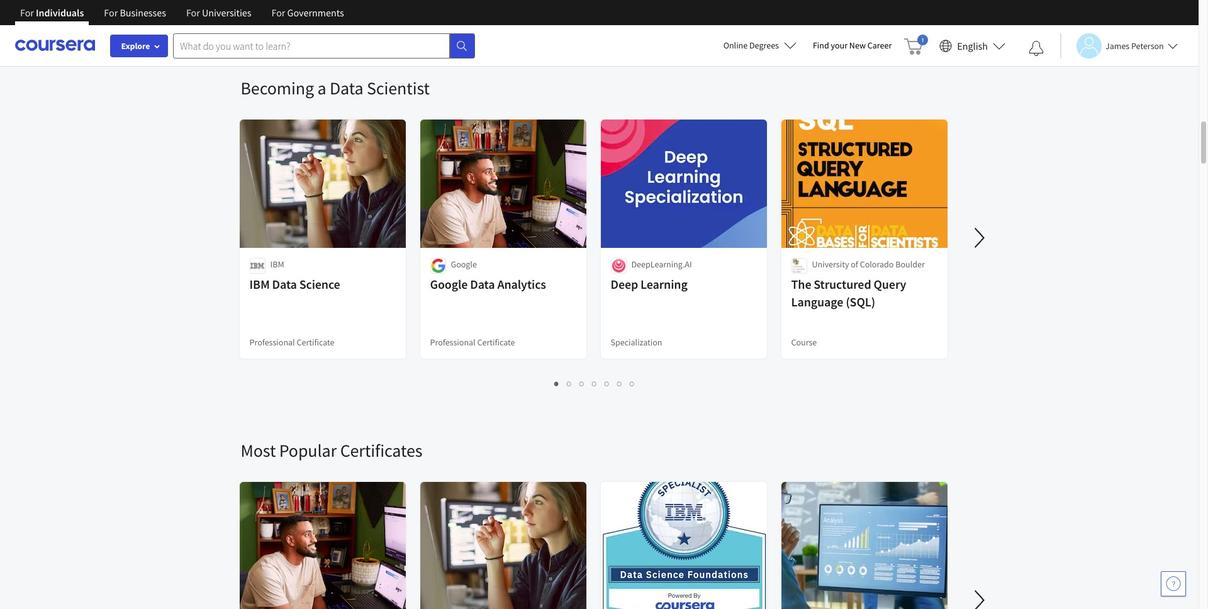 Task type: locate. For each thing, give the bounding box(es) containing it.
7 button
[[626, 376, 639, 391]]

show notifications image
[[1029, 41, 1044, 56]]

1 vertical spatial 1
[[555, 378, 560, 390]]

1 horizontal spatial 2 button
[[589, 14, 601, 28]]

popular
[[279, 439, 337, 462]]

ibm
[[270, 259, 284, 270], [250, 276, 270, 292]]

next slide image inside becoming a data scientist carousel element
[[965, 223, 995, 253]]

your
[[831, 40, 848, 51]]

1 horizontal spatial 3 button
[[601, 14, 614, 28]]

online degrees
[[724, 40, 779, 51]]

(sql)
[[846, 294, 876, 310]]

data right the a
[[330, 77, 364, 99]]

1 vertical spatial google
[[430, 276, 468, 292]]

0 horizontal spatial certificate
[[297, 337, 335, 348]]

0 vertical spatial 2 button
[[589, 14, 601, 28]]

1 vertical spatial ibm
[[250, 276, 270, 292]]

0 horizontal spatial professional certificate
[[250, 337, 335, 348]]

explore
[[121, 40, 150, 52]]

find your new career link
[[807, 38, 899, 54]]

google right google image
[[451, 259, 477, 270]]

james peterson button
[[1061, 33, 1178, 58]]

for left governments at left
[[272, 6, 285, 19]]

certificate down science on the left top of page
[[297, 337, 335, 348]]

ibm down ibm icon
[[250, 276, 270, 292]]

0 horizontal spatial 3 button
[[576, 376, 589, 391]]

2 for from the left
[[104, 6, 118, 19]]

for for businesses
[[104, 6, 118, 19]]

0 horizontal spatial 1 button
[[551, 376, 563, 391]]

google
[[451, 259, 477, 270], [430, 276, 468, 292]]

0 vertical spatial 1
[[580, 15, 585, 27]]

professional for ibm
[[250, 337, 295, 348]]

1 for from the left
[[20, 6, 34, 19]]

2 inside top rated courses carousel element
[[592, 15, 597, 27]]

3 button
[[601, 14, 614, 28], [576, 376, 589, 391]]

next slide image inside most popular certificates carousel "element"
[[965, 585, 995, 609]]

google data analytics
[[430, 276, 546, 292]]

2 for 2 button for 1 button to the bottom 3 button
[[567, 378, 572, 390]]

0 horizontal spatial 2 button
[[563, 376, 576, 391]]

1 list from the top
[[241, 14, 949, 28]]

1 horizontal spatial 2
[[592, 15, 597, 27]]

0 horizontal spatial data
[[272, 276, 297, 292]]

james peterson
[[1106, 40, 1164, 51]]

0 vertical spatial google
[[451, 259, 477, 270]]

professional certificate
[[250, 337, 335, 348], [430, 337, 515, 348]]

0 vertical spatial 3 button
[[601, 14, 614, 28]]

1 vertical spatial 3
[[580, 378, 585, 390]]

university of colorado boulder
[[812, 259, 925, 270]]

ibm right ibm icon
[[270, 259, 284, 270]]

ibm data science
[[250, 276, 340, 292]]

0 horizontal spatial 1
[[555, 378, 560, 390]]

2 professional certificate from the left
[[430, 337, 515, 348]]

next slide image
[[965, 223, 995, 253], [965, 585, 995, 609]]

list
[[241, 14, 949, 28], [241, 376, 949, 391]]

1
[[580, 15, 585, 27], [555, 378, 560, 390]]

for individuals
[[20, 6, 84, 19]]

2 button
[[589, 14, 601, 28], [563, 376, 576, 391]]

1 vertical spatial 3 button
[[576, 376, 589, 391]]

None search field
[[173, 33, 475, 58]]

1 vertical spatial list
[[241, 376, 949, 391]]

most popular certificates carousel element
[[234, 402, 1209, 609]]

most popular certificates
[[241, 439, 423, 462]]

banner navigation
[[10, 0, 354, 35]]

0 horizontal spatial professional
[[250, 337, 295, 348]]

1 horizontal spatial 3
[[605, 15, 610, 27]]

google down google image
[[430, 276, 468, 292]]

0 horizontal spatial 3
[[580, 378, 585, 390]]

2 button for 1 button to the bottom
[[563, 376, 576, 391]]

0 vertical spatial 1 button
[[576, 14, 589, 28]]

deeplearning.ai image
[[611, 258, 627, 274]]

0 vertical spatial 3
[[605, 15, 610, 27]]

university
[[812, 259, 850, 270]]

1 professional from the left
[[250, 337, 295, 348]]

analytics
[[498, 276, 546, 292]]

2 certificate from the left
[[477, 337, 515, 348]]

data
[[330, 77, 364, 99], [272, 276, 297, 292], [470, 276, 495, 292]]

scientist
[[367, 77, 430, 99]]

colorado
[[860, 259, 894, 270]]

2 inside becoming a data scientist carousel element
[[567, 378, 572, 390]]

data for ibm data science
[[272, 276, 297, 292]]

for
[[20, 6, 34, 19], [104, 6, 118, 19], [186, 6, 200, 19], [272, 6, 285, 19]]

certificate
[[297, 337, 335, 348], [477, 337, 515, 348]]

0 vertical spatial ibm
[[270, 259, 284, 270]]

data left analytics
[[470, 276, 495, 292]]

for for individuals
[[20, 6, 34, 19]]

1 inside top rated courses carousel element
[[580, 15, 585, 27]]

3 button for 2 button corresponding to 1 button to the top
[[601, 14, 614, 28]]

2 next slide image from the top
[[965, 585, 995, 609]]

2 button for 1 button to the top
[[589, 14, 601, 28]]

1 vertical spatial 2 button
[[563, 376, 576, 391]]

1 horizontal spatial ibm
[[270, 259, 284, 270]]

top rated courses carousel element
[[234, 0, 1209, 39]]

4 for from the left
[[272, 6, 285, 19]]

data for google data analytics
[[470, 276, 495, 292]]

professional certificate down ibm data science at the top of the page
[[250, 337, 335, 348]]

0 horizontal spatial ibm
[[250, 276, 270, 292]]

professional certificate for ibm
[[250, 337, 335, 348]]

google for google data analytics
[[430, 276, 468, 292]]

1 horizontal spatial professional
[[430, 337, 476, 348]]

for left 'universities' at the left
[[186, 6, 200, 19]]

universities
[[202, 6, 252, 19]]

1 inside becoming a data scientist carousel element
[[555, 378, 560, 390]]

3 inside becoming a data scientist carousel element
[[580, 378, 585, 390]]

for universities
[[186, 6, 252, 19]]

1 button
[[576, 14, 589, 28], [551, 376, 563, 391]]

find
[[813, 40, 830, 51]]

for left businesses
[[104, 6, 118, 19]]

1 professional certificate from the left
[[250, 337, 335, 348]]

3 button inside top rated courses carousel element
[[601, 14, 614, 28]]

james
[[1106, 40, 1130, 51]]

3 for from the left
[[186, 6, 200, 19]]

certificates
[[340, 439, 423, 462]]

3
[[605, 15, 610, 27], [580, 378, 585, 390]]

0 vertical spatial next slide image
[[965, 223, 995, 253]]

1 vertical spatial 1 button
[[551, 376, 563, 391]]

language
[[792, 294, 844, 310]]

4 button
[[589, 376, 601, 391]]

new
[[850, 40, 866, 51]]

find your new career
[[813, 40, 892, 51]]

list inside top rated courses carousel element
[[241, 14, 949, 28]]

ibm for ibm
[[270, 259, 284, 270]]

0 vertical spatial list
[[241, 14, 949, 28]]

professional
[[250, 337, 295, 348], [430, 337, 476, 348]]

1 horizontal spatial professional certificate
[[430, 337, 515, 348]]

2
[[592, 15, 597, 27], [567, 378, 572, 390]]

for left individuals
[[20, 6, 34, 19]]

0 vertical spatial 2
[[592, 15, 597, 27]]

3 button for 2 button for 1 button to the bottom
[[576, 376, 589, 391]]

the
[[792, 276, 812, 292]]

professional certificate down google data analytics
[[430, 337, 515, 348]]

2 list from the top
[[241, 376, 949, 391]]

1 horizontal spatial 1
[[580, 15, 585, 27]]

1 horizontal spatial certificate
[[477, 337, 515, 348]]

1 horizontal spatial 1 button
[[576, 14, 589, 28]]

0 horizontal spatial 2
[[567, 378, 572, 390]]

certificate down google data analytics
[[477, 337, 515, 348]]

3 inside top rated courses carousel element
[[605, 15, 610, 27]]

2 professional from the left
[[430, 337, 476, 348]]

2 horizontal spatial data
[[470, 276, 495, 292]]

1 next slide image from the top
[[965, 223, 995, 253]]

1 vertical spatial 2
[[567, 378, 572, 390]]

1 vertical spatial next slide image
[[965, 585, 995, 609]]

data left science on the left top of page
[[272, 276, 297, 292]]

ibm data analyst professional certificate by ibm, image
[[782, 482, 948, 609]]

1 certificate from the left
[[297, 337, 335, 348]]

coursera image
[[15, 35, 95, 56]]



Task type: vqa. For each thing, say whether or not it's contained in the screenshot.


Task type: describe. For each thing, give the bounding box(es) containing it.
becoming
[[241, 77, 314, 99]]

professional for google
[[430, 337, 476, 348]]

the structured query language (sql)
[[792, 276, 907, 310]]

deeplearning.ai
[[632, 259, 692, 270]]

degrees
[[750, 40, 779, 51]]

science
[[299, 276, 340, 292]]

english button
[[935, 25, 1011, 66]]

5
[[605, 378, 610, 390]]

professional certificate for google
[[430, 337, 515, 348]]

for for governments
[[272, 6, 285, 19]]

boulder
[[896, 259, 925, 270]]

help center image
[[1167, 577, 1182, 592]]

english
[[958, 39, 988, 52]]

3 for 2 button for 1 button to the bottom 3 button
[[580, 378, 585, 390]]

individuals
[[36, 6, 84, 19]]

deep
[[611, 276, 638, 292]]

becoming a data scientist
[[241, 77, 430, 99]]

next slide image for most popular certificates
[[965, 585, 995, 609]]

specialization
[[611, 337, 663, 348]]

5 button
[[601, 376, 614, 391]]

1 horizontal spatial data
[[330, 77, 364, 99]]

ibm data science professional certificate by ibm, image
[[420, 482, 587, 609]]

google for google
[[451, 259, 477, 270]]

online degrees button
[[714, 31, 807, 59]]

deep learning
[[611, 276, 688, 292]]

google image
[[430, 258, 446, 274]]

structured
[[814, 276, 872, 292]]

google data analytics professional certificate by google, image
[[240, 482, 406, 609]]

3 for 3 button inside top rated courses carousel element
[[605, 15, 610, 27]]

7
[[630, 378, 635, 390]]

4
[[592, 378, 597, 390]]

ibm image
[[250, 258, 265, 274]]

for governments
[[272, 6, 344, 19]]

peterson
[[1132, 40, 1164, 51]]

a
[[318, 77, 326, 99]]

6 button
[[614, 376, 626, 391]]

introduction to data science specialization by ibm, image
[[601, 482, 768, 609]]

6
[[618, 378, 623, 390]]

shopping cart: 1 item image
[[905, 35, 929, 55]]

2 for 3 button inside top rated courses carousel element
[[592, 15, 597, 27]]

query
[[874, 276, 907, 292]]

for for universities
[[186, 6, 200, 19]]

next slide image for becoming a data scientist
[[965, 223, 995, 253]]

becoming a data scientist carousel element
[[234, 39, 1209, 402]]

of
[[851, 259, 859, 270]]

online
[[724, 40, 748, 51]]

most
[[241, 439, 276, 462]]

for businesses
[[104, 6, 166, 19]]

learning
[[641, 276, 688, 292]]

What do you want to learn? text field
[[173, 33, 450, 58]]

ibm for ibm data science
[[250, 276, 270, 292]]

governments
[[287, 6, 344, 19]]

explore button
[[110, 35, 168, 57]]

list inside becoming a data scientist carousel element
[[241, 376, 949, 391]]

certificate for analytics
[[477, 337, 515, 348]]

university of colorado boulder image
[[792, 258, 807, 274]]

businesses
[[120, 6, 166, 19]]

certificate for science
[[297, 337, 335, 348]]

career
[[868, 40, 892, 51]]

course
[[792, 337, 817, 348]]



